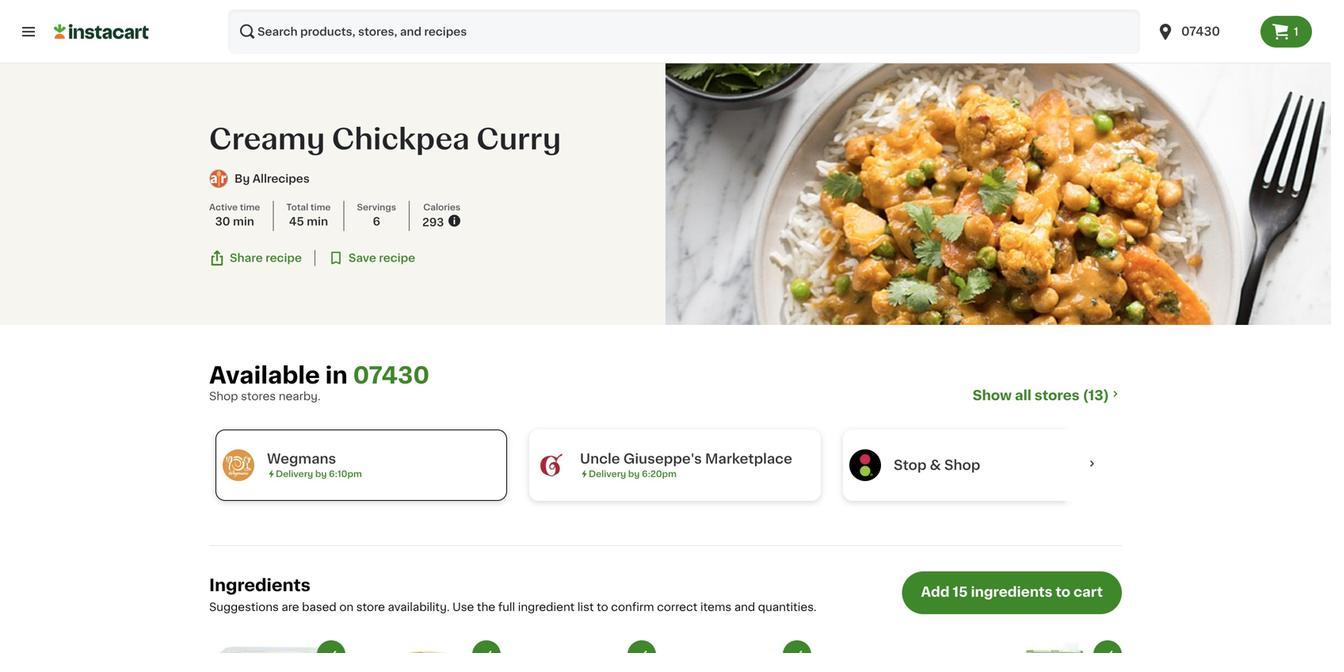 Task type: describe. For each thing, give the bounding box(es) containing it.
delivery by 6:10pm
[[276, 470, 362, 478]]

293
[[423, 217, 444, 228]]

1 unselect item image from the left
[[324, 648, 339, 653]]

share recipe
[[230, 253, 302, 264]]

add
[[922, 586, 950, 599]]

min for 30 min
[[233, 216, 254, 227]]

marketplace
[[706, 452, 793, 466]]

availability.
[[388, 602, 450, 613]]

uncle giuseppe's marketplace image
[[536, 450, 568, 481]]

show all stores (13) button
[[973, 387, 1123, 404]]

wegmans
[[267, 452, 336, 466]]

the
[[477, 602, 496, 613]]

curry
[[477, 125, 562, 153]]

1 product group from the left
[[209, 641, 346, 653]]

save
[[349, 253, 377, 264]]

time for 45 min
[[311, 203, 331, 212]]

chickpea
[[332, 125, 470, 153]]

stop & shop link
[[837, 423, 1142, 507]]

ingredients
[[972, 586, 1053, 599]]

recipe for save recipe
[[379, 253, 416, 264]]

calories
[[424, 203, 461, 212]]

quantities.
[[759, 602, 817, 613]]

45
[[289, 216, 304, 227]]

by for wegmans
[[315, 470, 327, 478]]

07430 button
[[353, 363, 430, 388]]

cart
[[1074, 586, 1104, 599]]

all
[[1016, 389, 1032, 402]]

30
[[215, 216, 230, 227]]

ingredient
[[518, 602, 575, 613]]

6
[[373, 216, 381, 227]]

0 horizontal spatial to
[[597, 602, 609, 613]]

stores inside available in 07430 shop stores nearby.
[[241, 391, 276, 402]]

time for 30 min
[[240, 203, 260, 212]]

(13)
[[1083, 389, 1110, 402]]

by
[[235, 173, 250, 184]]

6:20pm
[[642, 470, 677, 478]]

delivery by 6:20pm
[[589, 470, 677, 478]]

total time 45 min
[[286, 203, 331, 227]]

&
[[930, 459, 942, 472]]

5 product group from the left
[[986, 641, 1123, 653]]

15
[[953, 586, 968, 599]]

share recipe button
[[209, 250, 302, 266]]

creamy
[[209, 125, 325, 153]]

based
[[302, 602, 337, 613]]

share
[[230, 253, 263, 264]]

uncle giuseppe's marketplace
[[580, 452, 793, 466]]

2 unselect item image from the left
[[790, 648, 805, 653]]

active time 30 min
[[209, 203, 260, 227]]



Task type: locate. For each thing, give the bounding box(es) containing it.
on
[[340, 602, 354, 613]]

suggestions are based on store availability. use the full ingredient list to confirm correct items and quantities.
[[209, 602, 817, 613]]

unselect item image down quantities.
[[790, 648, 805, 653]]

1
[[1295, 26, 1299, 37]]

giuseppe's
[[624, 452, 702, 466]]

1 horizontal spatial delivery
[[589, 470, 627, 478]]

allrecipes
[[253, 173, 310, 184]]

servings 6
[[357, 203, 396, 227]]

0 horizontal spatial delivery
[[276, 470, 313, 478]]

product group down cart
[[986, 641, 1123, 653]]

1 min from the left
[[233, 216, 254, 227]]

recipe
[[266, 253, 302, 264], [379, 253, 416, 264]]

07430
[[1182, 26, 1221, 37], [353, 364, 430, 387]]

2 unselect item image from the left
[[635, 648, 649, 653]]

shop inside stop & shop link
[[945, 459, 981, 472]]

product group down list
[[520, 641, 656, 653]]

delivery for wegmans
[[276, 470, 313, 478]]

by left 6:20pm
[[629, 470, 640, 478]]

1 horizontal spatial to
[[1056, 586, 1071, 599]]

unselect item image
[[480, 648, 494, 653], [635, 648, 649, 653]]

1 horizontal spatial shop
[[945, 459, 981, 472]]

stop & shop image
[[850, 450, 882, 481]]

store
[[357, 602, 385, 613]]

min
[[233, 216, 254, 227], [307, 216, 328, 227]]

stores
[[1035, 389, 1080, 402], [241, 391, 276, 402]]

to right list
[[597, 602, 609, 613]]

recipe inside save recipe button
[[379, 253, 416, 264]]

product group down and
[[675, 641, 812, 653]]

shop inside available in 07430 shop stores nearby.
[[209, 391, 238, 402]]

by
[[315, 470, 327, 478], [629, 470, 640, 478]]

unselect item image down based
[[324, 648, 339, 653]]

1 horizontal spatial unselect item image
[[790, 648, 805, 653]]

in
[[326, 364, 348, 387]]

0 vertical spatial 07430
[[1182, 26, 1221, 37]]

wegmans image
[[223, 450, 255, 481]]

2 min from the left
[[307, 216, 328, 227]]

time inside active time 30 min
[[240, 203, 260, 212]]

uncle
[[580, 452, 621, 466]]

Search field
[[228, 10, 1141, 54]]

instacart logo image
[[54, 22, 149, 41]]

recipe right share
[[266, 253, 302, 264]]

add 15 ingredients to cart button
[[903, 572, 1123, 614]]

0 horizontal spatial unselect item image
[[480, 648, 494, 653]]

2 product group from the left
[[365, 641, 501, 653]]

stop & shop
[[894, 459, 981, 472]]

confirm
[[612, 602, 655, 613]]

delivery down wegmans on the bottom left of page
[[276, 470, 313, 478]]

min right 45
[[307, 216, 328, 227]]

and
[[735, 602, 756, 613]]

by left "6:10pm"
[[315, 470, 327, 478]]

1 button
[[1261, 16, 1313, 48]]

3 product group from the left
[[520, 641, 656, 653]]

available
[[209, 364, 320, 387]]

0 horizontal spatial unselect item image
[[324, 648, 339, 653]]

0 vertical spatial shop
[[209, 391, 238, 402]]

list
[[578, 602, 594, 613]]

shop right &
[[945, 459, 981, 472]]

time right total at the left top
[[311, 203, 331, 212]]

stop
[[894, 459, 927, 472]]

unselect item image down confirm
[[635, 648, 649, 653]]

1 horizontal spatial unselect item image
[[635, 648, 649, 653]]

1 horizontal spatial 07430
[[1182, 26, 1221, 37]]

0 horizontal spatial time
[[240, 203, 260, 212]]

stores inside button
[[1035, 389, 1080, 402]]

to left cart
[[1056, 586, 1071, 599]]

None search field
[[228, 10, 1141, 54]]

correct
[[657, 602, 698, 613]]

stores down available
[[241, 391, 276, 402]]

active
[[209, 203, 238, 212]]

0 horizontal spatial stores
[[241, 391, 276, 402]]

add 15 ingredients to cart
[[922, 586, 1104, 599]]

recipe inside share recipe button
[[266, 253, 302, 264]]

product group
[[209, 641, 346, 653], [365, 641, 501, 653], [520, 641, 656, 653], [675, 641, 812, 653], [986, 641, 1123, 653]]

by for uncle giuseppe's marketplace
[[629, 470, 640, 478]]

1 unselect item image from the left
[[480, 648, 494, 653]]

are
[[282, 602, 299, 613]]

1 vertical spatial shop
[[945, 459, 981, 472]]

0 vertical spatial to
[[1056, 586, 1071, 599]]

time
[[240, 203, 260, 212], [311, 203, 331, 212]]

unselect item image down the
[[480, 648, 494, 653]]

unselect item image for 3rd product group
[[635, 648, 649, 653]]

1 horizontal spatial by
[[629, 470, 640, 478]]

unselect item image
[[324, 648, 339, 653], [790, 648, 805, 653], [1101, 648, 1116, 653]]

1 horizontal spatial min
[[307, 216, 328, 227]]

2 07430 button from the left
[[1157, 10, 1252, 54]]

to inside "add 15 ingredients to cart" button
[[1056, 586, 1071, 599]]

3 unselect item image from the left
[[1101, 648, 1116, 653]]

1 by from the left
[[315, 470, 327, 478]]

min inside active time 30 min
[[233, 216, 254, 227]]

stores right all
[[1035, 389, 1080, 402]]

07430 button
[[1147, 10, 1261, 54], [1157, 10, 1252, 54]]

show all stores (13)
[[973, 389, 1110, 402]]

to
[[1056, 586, 1071, 599], [597, 602, 609, 613]]

creamy chickpea curry image
[[666, 63, 1332, 325]]

recipe right the save
[[379, 253, 416, 264]]

1 07430 button from the left
[[1147, 10, 1261, 54]]

suggestions
[[209, 602, 279, 613]]

use
[[453, 602, 474, 613]]

time right 'active'
[[240, 203, 260, 212]]

0 horizontal spatial shop
[[209, 391, 238, 402]]

shop
[[209, 391, 238, 402], [945, 459, 981, 472]]

creamy chickpea curry
[[209, 125, 562, 153]]

1 horizontal spatial time
[[311, 203, 331, 212]]

nearby.
[[279, 391, 321, 402]]

6:10pm
[[329, 470, 362, 478]]

2 delivery from the left
[[589, 470, 627, 478]]

0 horizontal spatial by
[[315, 470, 327, 478]]

0 horizontal spatial 07430
[[353, 364, 430, 387]]

1 vertical spatial to
[[597, 602, 609, 613]]

0 horizontal spatial min
[[233, 216, 254, 227]]

product group down are
[[209, 641, 346, 653]]

0 horizontal spatial recipe
[[266, 253, 302, 264]]

items
[[701, 602, 732, 613]]

delivery down uncle
[[589, 470, 627, 478]]

2 by from the left
[[629, 470, 640, 478]]

2 recipe from the left
[[379, 253, 416, 264]]

1 delivery from the left
[[276, 470, 313, 478]]

4 product group from the left
[[675, 641, 812, 653]]

1 time from the left
[[240, 203, 260, 212]]

product group down availability.
[[365, 641, 501, 653]]

by allrecipes
[[235, 173, 310, 184]]

unselect item image down cart
[[1101, 648, 1116, 653]]

min inside total time 45 min
[[307, 216, 328, 227]]

2 horizontal spatial unselect item image
[[1101, 648, 1116, 653]]

1 vertical spatial 07430
[[353, 364, 430, 387]]

available in 07430 shop stores nearby.
[[209, 364, 430, 402]]

shop down available
[[209, 391, 238, 402]]

delivery for uncle giuseppe's marketplace
[[589, 470, 627, 478]]

servings
[[357, 203, 396, 212]]

show
[[973, 389, 1012, 402]]

min right 30 on the left top of page
[[233, 216, 254, 227]]

1 horizontal spatial stores
[[1035, 389, 1080, 402]]

time inside total time 45 min
[[311, 203, 331, 212]]

1 recipe from the left
[[266, 253, 302, 264]]

min for 45 min
[[307, 216, 328, 227]]

delivery
[[276, 470, 313, 478], [589, 470, 627, 478]]

1 horizontal spatial recipe
[[379, 253, 416, 264]]

unselect item image for second product group
[[480, 648, 494, 653]]

total
[[286, 203, 309, 212]]

save recipe button
[[328, 250, 416, 266]]

recipe for share recipe
[[266, 253, 302, 264]]

07430 inside available in 07430 shop stores nearby.
[[353, 364, 430, 387]]

full
[[498, 602, 515, 613]]

2 time from the left
[[311, 203, 331, 212]]

save recipe
[[349, 253, 416, 264]]



Task type: vqa. For each thing, say whether or not it's contained in the screenshot.
6-
no



